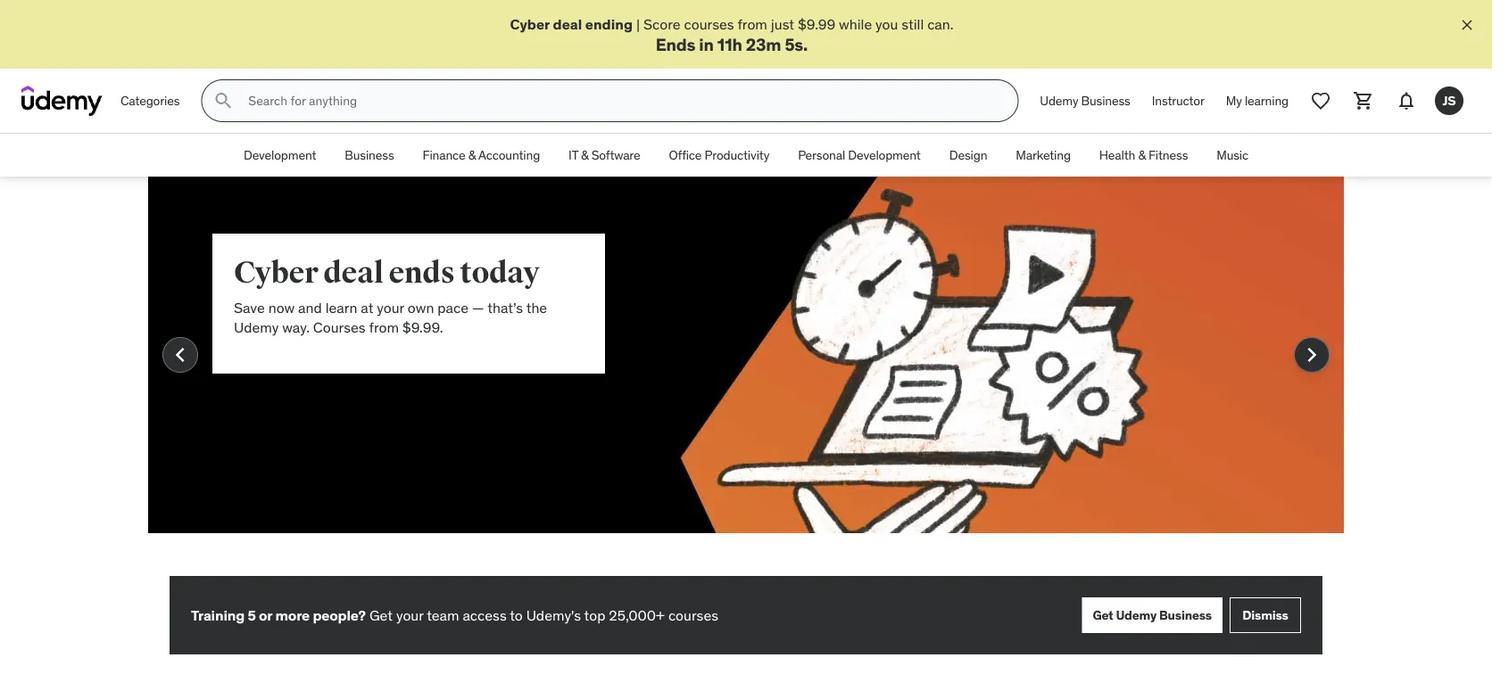 Task type: vqa. For each thing, say whether or not it's contained in the screenshot.
the leftmost deal
yes



Task type: describe. For each thing, give the bounding box(es) containing it.
udemy business link
[[1029, 80, 1141, 122]]

personal development link
[[784, 134, 935, 177]]

the
[[526, 299, 547, 317]]

you
[[876, 15, 898, 33]]

own
[[408, 299, 434, 317]]

or
[[259, 606, 272, 625]]

ends
[[656, 33, 695, 55]]

11h 23m 4s
[[717, 33, 804, 55]]

previous image
[[166, 341, 195, 370]]

fitness
[[1149, 147, 1188, 163]]

cyber for ending
[[510, 15, 550, 33]]

just
[[771, 15, 794, 33]]

design
[[949, 147, 987, 163]]

notifications image
[[1396, 90, 1417, 112]]

marketing
[[1016, 147, 1071, 163]]

ending
[[585, 15, 633, 33]]

business inside 'link'
[[1081, 93, 1131, 109]]

top
[[584, 606, 606, 625]]

courses
[[313, 319, 366, 337]]

at
[[361, 299, 373, 317]]

it & software link
[[554, 134, 655, 177]]

2 horizontal spatial udemy
[[1116, 608, 1157, 624]]

2 vertical spatial business
[[1159, 608, 1212, 624]]

wishlist image
[[1310, 90, 1332, 112]]

and
[[298, 299, 322, 317]]

learn
[[325, 299, 357, 317]]

can.
[[928, 15, 954, 33]]

cyber for ends
[[234, 255, 318, 292]]

still
[[902, 15, 924, 33]]

finance & accounting link
[[408, 134, 554, 177]]

now
[[268, 299, 295, 317]]

|
[[636, 15, 640, 33]]

0 horizontal spatial get
[[369, 606, 393, 625]]

get inside get udemy business link
[[1093, 608, 1113, 624]]

udemy image
[[21, 86, 103, 116]]

health & fitness link
[[1085, 134, 1203, 177]]

deal for ends
[[323, 255, 384, 292]]

get udemy business link
[[1082, 598, 1223, 634]]

udemy inside 'link'
[[1040, 93, 1079, 109]]

software
[[591, 147, 640, 163]]

finance & accounting
[[423, 147, 540, 163]]

ends
[[389, 255, 455, 292]]

Search for anything text field
[[245, 86, 996, 116]]

udemy inside cyber deal ends today save now and learn at your own pace — that's the udemy way. courses from $9.99.
[[234, 319, 279, 337]]

& for fitness
[[1138, 147, 1146, 163]]

dismiss
[[1243, 608, 1289, 624]]

training 5 or more people? get your team access to udemy's top 25,000+ courses
[[191, 606, 719, 625]]

shopping cart with 0 items image
[[1353, 90, 1375, 112]]

office productivity
[[669, 147, 770, 163]]

js link
[[1428, 80, 1471, 122]]

0 horizontal spatial business
[[345, 147, 394, 163]]

score
[[644, 15, 681, 33]]

dismiss button
[[1230, 598, 1301, 634]]

people?
[[313, 606, 366, 625]]



Task type: locate. For each thing, give the bounding box(es) containing it.
& right health
[[1138, 147, 1146, 163]]

2 horizontal spatial &
[[1138, 147, 1146, 163]]

deal
[[553, 15, 582, 33], [323, 255, 384, 292]]

finance
[[423, 147, 466, 163]]

to
[[510, 606, 523, 625]]

& for software
[[581, 147, 589, 163]]

cyber up now
[[234, 255, 318, 292]]

office
[[669, 147, 702, 163]]

next image
[[1298, 341, 1326, 370]]

& inside it & software "link"
[[581, 147, 589, 163]]

music
[[1217, 147, 1249, 163]]

$9.99
[[798, 15, 836, 33]]

&
[[468, 147, 476, 163], [581, 147, 589, 163], [1138, 147, 1146, 163]]

& right finance
[[468, 147, 476, 163]]

& inside finance & accounting link
[[468, 147, 476, 163]]

office productivity link
[[655, 134, 784, 177]]

while
[[839, 15, 872, 33]]

0 horizontal spatial from
[[369, 319, 399, 337]]

personal
[[798, 147, 845, 163]]

my learning
[[1226, 93, 1289, 109]]

carousel element
[[148, 177, 1344, 577]]

$9.99.
[[402, 319, 443, 337]]

way.
[[282, 319, 310, 337]]

from up 11h 23m 4s
[[738, 15, 768, 33]]

development link
[[229, 134, 331, 177]]

pace
[[438, 299, 469, 317]]

cyber left "ending"
[[510, 15, 550, 33]]

save
[[234, 299, 265, 317]]

business left dismiss
[[1159, 608, 1212, 624]]

1 vertical spatial udemy
[[234, 319, 279, 337]]

your left team
[[396, 606, 424, 625]]

0 horizontal spatial udemy
[[234, 319, 279, 337]]

today
[[460, 255, 540, 292]]

deal for ending
[[553, 15, 582, 33]]

training
[[191, 606, 245, 625]]

productivity
[[705, 147, 770, 163]]

—
[[472, 299, 484, 317]]

team
[[427, 606, 459, 625]]

1 horizontal spatial development
[[848, 147, 921, 163]]

more
[[275, 606, 310, 625]]

1 horizontal spatial udemy
[[1040, 93, 1079, 109]]

cyber inside cyber deal ending | score courses from just $9.99 while you still can. ends in 11h 23m 4s .
[[510, 15, 550, 33]]

courses
[[684, 15, 734, 33], [668, 606, 719, 625]]

1 & from the left
[[468, 147, 476, 163]]

deal inside cyber deal ending | score courses from just $9.99 while you still can. ends in 11h 23m 4s .
[[553, 15, 582, 33]]

cyber inside cyber deal ends today save now and learn at your own pace — that's the udemy way. courses from $9.99.
[[234, 255, 318, 292]]

your
[[377, 299, 404, 317], [396, 606, 424, 625]]

from
[[738, 15, 768, 33], [369, 319, 399, 337]]

categories
[[120, 93, 180, 109]]

your inside cyber deal ends today save now and learn at your own pace — that's the udemy way. courses from $9.99.
[[377, 299, 404, 317]]

0 vertical spatial from
[[738, 15, 768, 33]]

courses inside cyber deal ending | score courses from just $9.99 while you still can. ends in 11h 23m 4s .
[[684, 15, 734, 33]]

1 vertical spatial from
[[369, 319, 399, 337]]

2 horizontal spatial business
[[1159, 608, 1212, 624]]

udemy's
[[526, 606, 581, 625]]

development
[[244, 147, 316, 163], [848, 147, 921, 163]]

2 & from the left
[[581, 147, 589, 163]]

1 horizontal spatial cyber
[[510, 15, 550, 33]]

from down at
[[369, 319, 399, 337]]

& right it at the top left of the page
[[581, 147, 589, 163]]

0 vertical spatial courses
[[684, 15, 734, 33]]

0 horizontal spatial &
[[468, 147, 476, 163]]

.
[[804, 33, 808, 55]]

5
[[248, 606, 256, 625]]

business
[[1081, 93, 1131, 109], [345, 147, 394, 163], [1159, 608, 1212, 624]]

0 vertical spatial udemy
[[1040, 93, 1079, 109]]

2 vertical spatial udemy
[[1116, 608, 1157, 624]]

categories button
[[110, 80, 190, 122]]

1 horizontal spatial deal
[[553, 15, 582, 33]]

courses up in
[[684, 15, 734, 33]]

design link
[[935, 134, 1002, 177]]

1 horizontal spatial from
[[738, 15, 768, 33]]

1 horizontal spatial business
[[1081, 93, 1131, 109]]

business link
[[331, 134, 408, 177]]

health & fitness
[[1100, 147, 1188, 163]]

instructor
[[1152, 93, 1205, 109]]

business left finance
[[345, 147, 394, 163]]

that's
[[488, 299, 523, 317]]

cyber deal ending | score courses from just $9.99 while you still can. ends in 11h 23m 4s .
[[510, 15, 954, 55]]

25,000+
[[609, 606, 665, 625]]

cyber
[[510, 15, 550, 33], [234, 255, 318, 292]]

business up health
[[1081, 93, 1131, 109]]

1 horizontal spatial &
[[581, 147, 589, 163]]

it
[[569, 147, 578, 163]]

music link
[[1203, 134, 1263, 177]]

3 & from the left
[[1138, 147, 1146, 163]]

submit search image
[[213, 90, 234, 112]]

instructor link
[[1141, 80, 1215, 122]]

close image
[[1458, 16, 1476, 34]]

it & software
[[569, 147, 640, 163]]

from inside cyber deal ends today save now and learn at your own pace — that's the udemy way. courses from $9.99.
[[369, 319, 399, 337]]

marketing link
[[1002, 134, 1085, 177]]

udemy
[[1040, 93, 1079, 109], [234, 319, 279, 337], [1116, 608, 1157, 624]]

learning
[[1245, 93, 1289, 109]]

2 development from the left
[[848, 147, 921, 163]]

1 horizontal spatial get
[[1093, 608, 1113, 624]]

courses right 25,000+
[[668, 606, 719, 625]]

personal development
[[798, 147, 921, 163]]

0 vertical spatial your
[[377, 299, 404, 317]]

0 horizontal spatial development
[[244, 147, 316, 163]]

your right at
[[377, 299, 404, 317]]

1 development from the left
[[244, 147, 316, 163]]

from inside cyber deal ending | score courses from just $9.99 while you still can. ends in 11h 23m 4s .
[[738, 15, 768, 33]]

udemy business
[[1040, 93, 1131, 109]]

access
[[463, 606, 507, 625]]

accounting
[[478, 147, 540, 163]]

health
[[1100, 147, 1136, 163]]

cyber deal ends today save now and learn at your own pace — that's the udemy way. courses from $9.99.
[[234, 255, 547, 337]]

1 vertical spatial business
[[345, 147, 394, 163]]

in
[[699, 33, 714, 55]]

deal up learn
[[323, 255, 384, 292]]

0 vertical spatial cyber
[[510, 15, 550, 33]]

get
[[369, 606, 393, 625], [1093, 608, 1113, 624]]

0 vertical spatial business
[[1081, 93, 1131, 109]]

1 vertical spatial courses
[[668, 606, 719, 625]]

1 vertical spatial deal
[[323, 255, 384, 292]]

js
[[1443, 93, 1456, 109]]

& for accounting
[[468, 147, 476, 163]]

my learning link
[[1215, 80, 1300, 122]]

1 vertical spatial your
[[396, 606, 424, 625]]

0 horizontal spatial deal
[[323, 255, 384, 292]]

my
[[1226, 93, 1242, 109]]

0 vertical spatial deal
[[553, 15, 582, 33]]

deal inside cyber deal ends today save now and learn at your own pace — that's the udemy way. courses from $9.99.
[[323, 255, 384, 292]]

get udemy business
[[1093, 608, 1212, 624]]

& inside health & fitness link
[[1138, 147, 1146, 163]]

0 horizontal spatial cyber
[[234, 255, 318, 292]]

deal left "ending"
[[553, 15, 582, 33]]

1 vertical spatial cyber
[[234, 255, 318, 292]]



